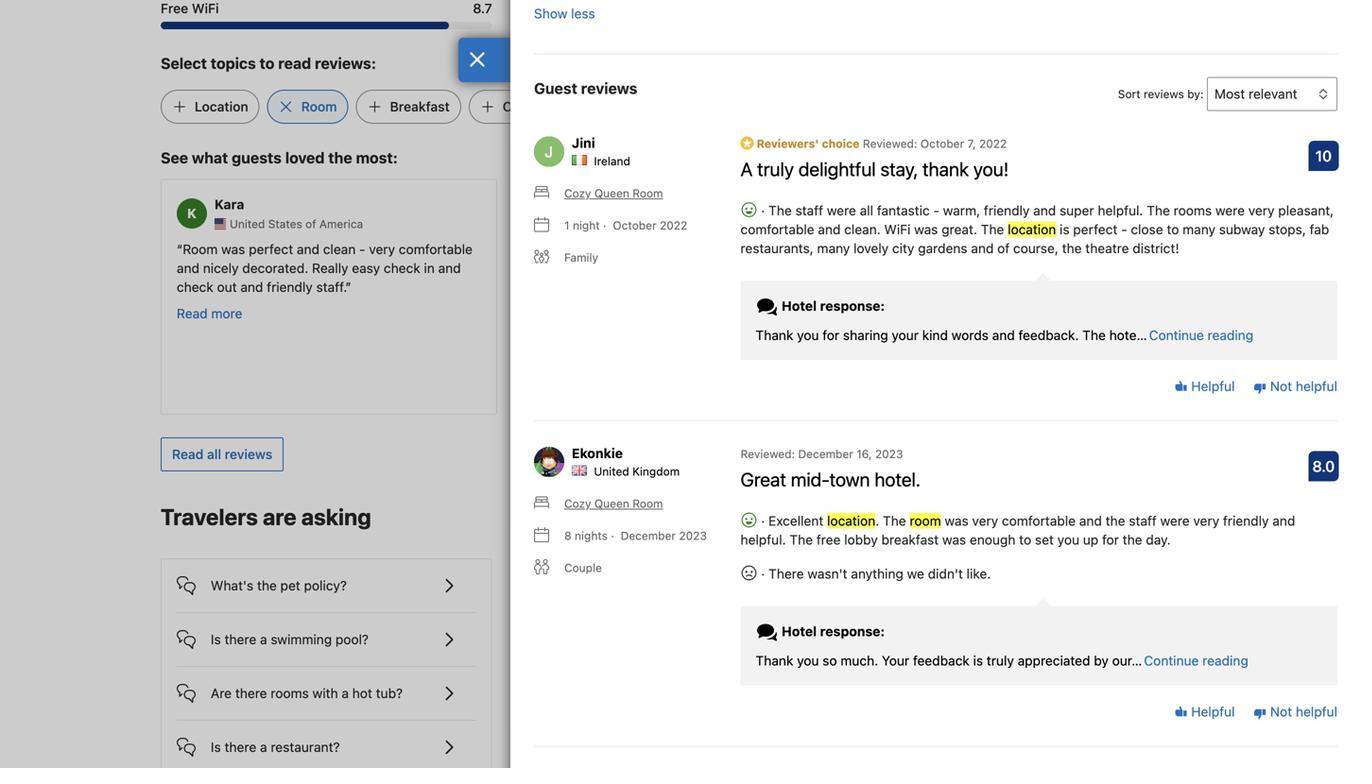 Task type: describe. For each thing, give the bounding box(es) containing it.
what's
[[211, 578, 254, 594]]

perfect inside " room was perfect and clean - very comfortable and nicely decorated. really easy check in and check out and friendly staff.
[[249, 241, 293, 257]]

fab
[[1310, 222, 1330, 237]]

the inside button
[[257, 578, 277, 594]]

scored 10 element
[[1309, 141, 1339, 171]]

a left balcony?
[[696, 740, 703, 755]]

the left hote…
[[1083, 327, 1106, 343]]

in inside " room was perfect and clean - very comfortable and nicely decorated. really easy check in and check out and friendly staff.
[[424, 260, 435, 276]]

reviewers' choice
[[754, 137, 860, 150]]

0 horizontal spatial for
[[823, 327, 840, 343]]

nights
[[575, 529, 608, 543]]

1 horizontal spatial december
[[799, 448, 854, 461]]

darci
[[918, 197, 952, 212]]

is perfect - close to many subway stops, fab restaurants, many lovely city gardens and of course, the theatre district!
[[741, 222, 1330, 256]]

8
[[565, 529, 572, 543]]

was very comfortable and the staff were very friendly and helpful. the free lobby breakfast was enough to set you up for the day.
[[741, 513, 1296, 548]]

cozy queen room for ekonkie
[[565, 497, 663, 510]]

free wifi 8.7 meter
[[161, 22, 492, 29]]

24
[[880, 298, 896, 314]]

1 vertical spatial 2023
[[679, 529, 707, 543]]

- inside the is perfect - close to many subway stops, fab restaurants, many lovely city gardens and of course, the theatre district!
[[1122, 222, 1128, 237]]

hotel for for
[[782, 298, 817, 314]]

0 horizontal spatial location
[[195, 99, 248, 114]]

continue for hote…
[[1150, 327, 1205, 343]]

ekonkie
[[572, 446, 623, 461]]

0 horizontal spatial were
[[827, 203, 857, 218]]

8 nights · december 2023
[[565, 529, 707, 543]]

1 night · october 2022
[[565, 219, 688, 232]]

friendly inside the was very comfortable and the staff were very friendly and helpful. the free lobby breakfast was enough to set you up for the day.
[[1224, 513, 1269, 529]]

tub?
[[376, 686, 403, 702]]

still
[[978, 641, 1012, 663]]

the right .
[[883, 513, 906, 529]]

0 horizontal spatial many
[[817, 240, 850, 256]]

marie
[[566, 197, 603, 212]]

couple
[[565, 562, 602, 575]]

united inside list of reviews region
[[594, 465, 629, 478]]

· there wasn't anything we didn't like.
[[758, 566, 991, 582]]

1 horizontal spatial truly
[[987, 653, 1015, 669]]

was inside " very cool area and the team was super friendly and helpful.
[[709, 241, 733, 257]]

close image
[[469, 52, 486, 67]]

16,
[[857, 448, 872, 461]]

out
[[217, 279, 237, 295]]

0 horizontal spatial check
[[177, 279, 213, 295]]

kara
[[215, 197, 244, 212]]

united states of america for clean
[[230, 217, 363, 231]]

was up didn't
[[943, 532, 967, 548]]

select
[[161, 54, 207, 72]]

super inside " very cool area and the team was super friendly and helpful.
[[736, 241, 771, 257]]

an
[[953, 746, 968, 762]]

friendly inside " very cool area and the team was super friendly and helpful.
[[775, 241, 820, 257]]

most:
[[356, 149, 398, 167]]

· up restaurants,
[[758, 203, 769, 218]]

see availability button
[[1085, 502, 1201, 536]]

0 vertical spatial 2022
[[980, 137, 1007, 150]]

list of reviews region
[[523, 111, 1349, 769]]

your
[[882, 653, 910, 669]]

0 horizontal spatial is
[[974, 653, 984, 669]]

room down kingdom
[[633, 497, 663, 510]]

what's the pet policy?
[[211, 578, 347, 594]]

- inside the staff were all fantastic - warm, friendly and super helpful. the rooms were very pleasant, comfortable and clean. wifi was great. the
[[934, 203, 940, 218]]

k
[[187, 206, 197, 221]]

" for " location excellent. bed, linens, towels a 10. large bathroom. 24 hour desk service great! clean! coffee in morning nice, pastries pretty bad. yes to fruit.
[[880, 241, 886, 257]]

breakfast
[[882, 532, 939, 548]]

wasn't
[[808, 566, 848, 582]]

guests
[[232, 149, 282, 167]]

what
[[192, 149, 228, 167]]

reviewers'
[[757, 137, 819, 150]]

10
[[1316, 147, 1332, 165]]

helpful for thank you so much. your feedback is truly appreciated by our… continue reading
[[1296, 705, 1338, 720]]

was right room
[[945, 513, 969, 529]]

united kingdom
[[594, 465, 680, 478]]

with for balcony?
[[667, 740, 692, 755]]

reviews:
[[315, 54, 376, 72]]

a
[[741, 158, 753, 180]]

to inside " location excellent. bed, linens, towels a 10. large bathroom. 24 hour desk service great! clean! coffee in morning nice, pastries pretty bad. yes to fruit.
[[880, 355, 893, 371]]

friendly inside " room was perfect and clean - very comfortable and nicely decorated. really easy check in and check out and friendly staff.
[[267, 279, 313, 295]]

bathroom.
[[919, 279, 981, 295]]

reviews inside button
[[225, 447, 273, 462]]

are for are there rooms with a balcony?
[[565, 740, 586, 755]]

you inside the was very comfortable and the staff were very friendly and helpful. the free lobby breakfast was enough to set you up for the day.
[[1058, 532, 1080, 548]]

excellent.
[[942, 241, 1000, 257]]

really
[[312, 260, 348, 276]]

.
[[876, 513, 880, 529]]

and inside the is perfect - close to many subway stops, fab restaurants, many lovely city gardens and of course, the theatre district!
[[971, 240, 994, 256]]

cozy for ekonkie
[[565, 497, 591, 510]]

linens,
[[912, 260, 951, 276]]

location inside " location excellent. bed, linens, towels a 10. large bathroom. 24 hour desk service great! clean! coffee in morning nice, pastries pretty bad. yes to fruit.
[[886, 241, 939, 257]]

0 horizontal spatial wifi
[[192, 0, 219, 16]]

1 horizontal spatial check
[[384, 260, 421, 276]]

you!
[[974, 158, 1009, 180]]

a left hot
[[342, 686, 349, 702]]

ireland
[[594, 154, 631, 168]]

in inside " location excellent. bed, linens, towels a 10. large bathroom. 24 hour desk service great! clean! coffee in morning nice, pastries pretty bad. yes to fruit.
[[925, 336, 935, 352]]

asking
[[301, 504, 371, 530]]

a inside " location excellent. bed, linens, towels a 10. large bathroom. 24 hour desk service great! clean! coffee in morning nice, pastries pretty bad. yes to fruit.
[[998, 260, 1005, 276]]

thank for thank you so much. your feedback is truly appreciated by our… continue reading
[[756, 653, 794, 669]]

hot
[[352, 686, 372, 702]]

" very cool area and the team was super friendly and helpful.
[[529, 241, 820, 276]]

a left "restaurant?"
[[260, 740, 267, 755]]

are there rooms with a balcony?
[[565, 740, 761, 755]]

decorated.
[[242, 260, 309, 276]]

great.
[[942, 222, 978, 237]]

large
[[880, 279, 915, 295]]

1
[[565, 219, 570, 232]]

0 vertical spatial october
[[921, 137, 965, 150]]

feedback.
[[1019, 327, 1079, 343]]

7,
[[968, 137, 976, 150]]

loved
[[285, 149, 325, 167]]

to inside the is perfect - close to many subway stops, fab restaurants, many lovely city gardens and of course, the theatre district!
[[1167, 222, 1180, 237]]

comfortable inside " room was perfect and clean - very comfortable and nicely decorated. really easy check in and check out and friendly staff.
[[399, 241, 473, 257]]

lovely
[[854, 240, 889, 256]]

1 horizontal spatial 2023
[[876, 448, 904, 461]]

0 vertical spatial many
[[1183, 222, 1216, 237]]

set
[[1035, 532, 1054, 548]]

rooms for are there rooms with a hot tub?
[[271, 686, 309, 702]]

staff.
[[316, 279, 346, 295]]

you for thank you so much. your feedback is truly appreciated by our…
[[797, 653, 819, 669]]

read more
[[177, 306, 242, 321]]

to left "read"
[[260, 54, 275, 72]]

anything
[[851, 566, 904, 582]]

room up 1 night · october 2022 on the top of the page
[[633, 187, 663, 200]]

0 horizontal spatial location
[[827, 513, 876, 529]]

easy
[[352, 260, 380, 276]]

1 vertical spatial 2022
[[660, 219, 688, 232]]

of for towels
[[1009, 217, 1020, 231]]

very
[[535, 241, 562, 257]]

nice,
[[993, 336, 1022, 352]]

response: for much.
[[820, 624, 885, 639]]

stops,
[[1269, 222, 1307, 237]]

united states of america for the
[[582, 217, 715, 231]]

not helpful button for thank you for sharing your kind words and feedback. the hote… continue reading
[[1254, 377, 1338, 396]]

1 vertical spatial december
[[621, 529, 676, 543]]

for inside the was very comfortable and the staff were very friendly and helpful. the free lobby breakfast was enough to set you up for the day.
[[1103, 532, 1120, 548]]

the inside the was very comfortable and the staff were very friendly and helpful. the free lobby breakfast was enough to set you up for the day.
[[790, 532, 813, 548]]

helpful for thank you for sharing your kind words and feedback. the hote… continue reading
[[1188, 379, 1235, 394]]

united for darci
[[933, 217, 969, 231]]

read all reviews button
[[161, 438, 284, 472]]

0 vertical spatial truly
[[758, 158, 794, 180]]

2 horizontal spatial were
[[1216, 203, 1245, 218]]

pretty
[[1078, 336, 1114, 352]]

is for is there a restaurant?
[[211, 740, 221, 755]]

pet
[[280, 578, 301, 594]]

more
[[211, 306, 242, 321]]

queen for jini
[[595, 187, 630, 200]]

clean.
[[845, 222, 881, 237]]

room down "read"
[[301, 99, 337, 114]]

staff inside the was very comfortable and the staff were very friendly and helpful. the free lobby breakfast was enough to set you up for the day.
[[1129, 513, 1157, 529]]

kingdom
[[633, 465, 680, 478]]

choice
[[822, 137, 860, 150]]

nicely
[[203, 260, 239, 276]]

less
[[571, 5, 595, 21]]

we
[[898, 746, 917, 762]]

excellent
[[769, 513, 824, 529]]

is there a swimming pool?
[[211, 632, 369, 648]]

cozy queen room link for jini
[[534, 185, 663, 202]]

free
[[161, 0, 188, 16]]

cozy queen room for jini
[[565, 187, 663, 200]]

scored 8.0 element
[[1309, 451, 1339, 482]]

rooms for are there rooms with a balcony?
[[625, 740, 663, 755]]

friendly inside the staff were all fantastic - warm, friendly and super helpful. the rooms were very pleasant, comfortable and clean. wifi was great. the
[[984, 203, 1030, 218]]

warm,
[[943, 203, 981, 218]]

show
[[534, 5, 568, 21]]

select topics to read reviews:
[[161, 54, 376, 72]]

of for the
[[657, 217, 668, 231]]

very up the enough
[[973, 513, 999, 529]]

1 horizontal spatial location
[[1008, 222, 1057, 237]]

· right "night"
[[603, 219, 607, 232]]

states for the
[[620, 217, 654, 231]]

district!
[[1133, 240, 1180, 256]]

helpful for thank you for sharing your kind words and feedback. the hote… continue reading
[[1296, 379, 1338, 394]]

0 horizontal spatial october
[[613, 219, 657, 232]]

swimming
[[271, 632, 332, 648]]

so
[[823, 653, 837, 669]]

appreciated
[[1018, 653, 1091, 669]]

the up restaurants,
[[769, 203, 792, 218]]

night
[[573, 219, 600, 232]]

reviewed: for reviewed: december 16, 2023
[[741, 448, 795, 461]]

team
[[675, 241, 705, 257]]

united for marie
[[582, 217, 617, 231]]

very inside " room was perfect and clean - very comfortable and nicely decorated. really easy check in and check out and friendly staff.
[[369, 241, 395, 257]]

answer
[[1016, 746, 1060, 762]]

united states of america image for kara
[[215, 218, 226, 230]]

america for was
[[671, 217, 715, 231]]



Task type: locate. For each thing, give the bounding box(es) containing it.
continue reading link for thank you so much. your feedback is truly appreciated by our… continue reading
[[1144, 652, 1249, 671]]

of for clean
[[306, 217, 316, 231]]

2 america from the left
[[671, 217, 715, 231]]

rooms inside 'are there rooms with a hot tub?' button
[[271, 686, 309, 702]]

2 hotel response: from the top
[[779, 624, 885, 639]]

delightful
[[799, 158, 876, 180]]

is left "restaurant?"
[[211, 740, 221, 755]]

2023 right '16,'
[[876, 448, 904, 461]]

cozy for jini
[[565, 187, 591, 200]]

united for kara
[[230, 217, 265, 231]]

hour
[[900, 298, 928, 314]]

cozy queen room link for ekonkie
[[534, 495, 663, 512]]

1 vertical spatial cozy queen room
[[565, 497, 663, 510]]

0 horizontal spatial 2023
[[679, 529, 707, 543]]

" down area
[[599, 260, 605, 276]]

location up lobby
[[827, 513, 876, 529]]

1 vertical spatial truly
[[987, 653, 1015, 669]]

for left sharing on the right of the page
[[823, 327, 840, 343]]

fantastic
[[877, 203, 930, 218]]

reviewed: october 7, 2022
[[863, 137, 1007, 150]]

" left city
[[880, 241, 886, 257]]

queen
[[595, 187, 630, 200], [595, 497, 630, 510]]

america up "course,"
[[1023, 217, 1067, 231]]

all inside read all reviews button
[[207, 447, 221, 462]]

theatre
[[1086, 240, 1130, 256]]

all up 'clean.'
[[860, 203, 874, 218]]

location up "course,"
[[1008, 222, 1057, 237]]

the down excellent
[[790, 532, 813, 548]]

1 horizontal spatial reviews
[[581, 79, 638, 97]]

was
[[915, 222, 938, 237], [221, 241, 245, 257], [709, 241, 733, 257], [945, 513, 969, 529], [943, 532, 967, 548]]

2 not helpful button from the top
[[1254, 703, 1338, 722]]

like.
[[967, 566, 991, 582]]

" inside " very cool area and the team was super friendly and helpful.
[[529, 241, 535, 257]]

0 horizontal spatial reviewed:
[[741, 448, 795, 461]]

balcony?
[[707, 740, 761, 755]]

1 response: from the top
[[820, 298, 885, 314]]

thank for thank you for sharing your kind words and feedback. the hote… continue reading
[[756, 327, 794, 343]]

helpful button for thank you so much. your feedback is truly appreciated by our… continue reading
[[1175, 703, 1235, 722]]

reviewed: up 'stay,'
[[863, 137, 918, 150]]

2 not helpful from the top
[[1267, 705, 1338, 720]]

were up 'clean.'
[[827, 203, 857, 218]]

states up area
[[620, 217, 654, 231]]

2023 down kingdom
[[679, 529, 707, 543]]

· left there
[[761, 566, 765, 582]]

1 vertical spatial not helpful button
[[1254, 703, 1338, 722]]

0 vertical spatial see
[[161, 149, 188, 167]]

3 america from the left
[[1023, 217, 1067, 231]]

2 cozy queen room link from the top
[[534, 495, 663, 512]]

1 vertical spatial not
[[1271, 705, 1293, 720]]

10.
[[1008, 260, 1026, 276]]

1 horizontal spatial are
[[565, 740, 586, 755]]

" for comfortable
[[346, 279, 352, 295]]

1 vertical spatial helpful.
[[555, 260, 599, 276]]

1 horizontal spatial reviewed:
[[863, 137, 918, 150]]

very up easy
[[369, 241, 395, 257]]

" down kind
[[923, 355, 929, 371]]

queen up nights
[[595, 497, 630, 510]]

travelers
[[161, 504, 258, 530]]

· down 'great'
[[758, 513, 769, 529]]

" left cool
[[529, 241, 535, 257]]

guest reviews
[[534, 79, 638, 97]]

" up read more
[[177, 241, 183, 257]]

perfect
[[1074, 222, 1118, 237], [249, 241, 293, 257]]

wifi right free
[[192, 0, 219, 16]]

the inside " very cool area and the team was super friendly and helpful.
[[651, 241, 671, 257]]

were
[[827, 203, 857, 218], [1216, 203, 1245, 218], [1161, 513, 1190, 529]]

rooms up district!
[[1174, 203, 1212, 218]]

0 vertical spatial with
[[313, 686, 338, 702]]

super inside the staff were all fantastic - warm, friendly and super helpful. the rooms were very pleasant, comfortable and clean. wifi was great. the
[[1060, 203, 1095, 218]]

united states of america image
[[918, 218, 930, 230]]

perfect up theatre
[[1074, 222, 1118, 237]]

united down kara
[[230, 217, 265, 231]]

1 queen from the top
[[595, 187, 630, 200]]

to left most
[[1063, 746, 1076, 762]]

3 states from the left
[[972, 217, 1006, 231]]

rooms inside the staff were all fantastic - warm, friendly and super helpful. the rooms were very pleasant, comfortable and clean. wifi was great. the
[[1174, 203, 1212, 218]]

0 vertical spatial reviewed:
[[863, 137, 918, 150]]

helpful. for free
[[741, 532, 786, 548]]

the up close
[[1147, 203, 1171, 218]]

there
[[769, 566, 804, 582]]

cozy queen room up 8 nights · december 2023 on the bottom of page
[[565, 497, 663, 510]]

for
[[823, 327, 840, 343], [1103, 532, 1120, 548]]

staff inside the staff were all fantastic - warm, friendly and super helpful. the rooms were very pleasant, comfortable and clean. wifi was great. the
[[796, 203, 824, 218]]

1 horizontal spatial many
[[1183, 222, 1216, 237]]

of up " room was perfect and clean - very comfortable and nicely decorated. really easy check in and check out and friendly staff. at the left of page
[[306, 217, 316, 231]]

pleasant,
[[1279, 203, 1334, 218]]

stay,
[[881, 158, 918, 180]]

2 response: from the top
[[820, 624, 885, 639]]

united down ekonkie
[[594, 465, 629, 478]]

1 america from the left
[[320, 217, 363, 231]]

comfortable inside the was very comfortable and the staff were very friendly and helpful. the free lobby breakfast was enough to set you up for the day.
[[1002, 513, 1076, 529]]

gardens
[[918, 240, 968, 256]]

all inside the staff were all fantastic - warm, friendly and super helpful. the rooms were very pleasant, comfortable and clean. wifi was great. the
[[860, 203, 874, 218]]

states up decorated.
[[268, 217, 302, 231]]

hotel down restaurants,
[[782, 298, 817, 314]]

helpful button for thank you for sharing your kind words and feedback. the hote… continue reading
[[1175, 377, 1235, 396]]

truly left "appreciated"
[[987, 653, 1015, 669]]

" location excellent. bed, linens, towels a 10. large bathroom. 24 hour desk service great! clean! coffee in morning nice, pastries pretty bad. yes to fruit.
[[880, 241, 1170, 371]]

staff
[[796, 203, 824, 218], [1129, 513, 1157, 529]]

2 hotel from the top
[[782, 624, 817, 639]]

1 vertical spatial see
[[1097, 511, 1120, 527]]

not for thank you so much. your feedback is truly appreciated by our… continue reading
[[1271, 705, 1293, 720]]

0 vertical spatial wifi
[[192, 0, 219, 16]]

- left warm,
[[934, 203, 940, 218]]

helpful. down cool
[[555, 260, 599, 276]]

states
[[268, 217, 302, 231], [620, 217, 654, 231], [972, 217, 1006, 231]]

very inside the staff were all fantastic - warm, friendly and super helpful. the rooms were very pleasant, comfortable and clean. wifi was great. the
[[1249, 203, 1275, 218]]

0 vertical spatial "
[[599, 260, 605, 276]]

reviews
[[581, 79, 638, 97], [1144, 87, 1185, 101], [225, 447, 273, 462]]

1 vertical spatial are
[[565, 740, 586, 755]]

the up excellent.
[[981, 222, 1005, 237]]

course,
[[1014, 240, 1059, 256]]

" inside " room was perfect and clean - very comfortable and nicely decorated. really easy check in and check out and friendly staff.
[[177, 241, 183, 257]]

0 vertical spatial continue
[[1150, 327, 1205, 343]]

response: up sharing on the right of the page
[[820, 298, 885, 314]]

1 helpful from the top
[[1296, 379, 1338, 394]]

2 vertical spatial -
[[359, 241, 366, 257]]

1 vertical spatial perfect
[[249, 241, 293, 257]]

1 vertical spatial location
[[886, 241, 939, 257]]

2023
[[876, 448, 904, 461], [679, 529, 707, 543]]

by:
[[1188, 87, 1204, 101]]

· right nights
[[611, 529, 614, 543]]

see left what
[[161, 149, 188, 167]]

0 vertical spatial thank
[[756, 327, 794, 343]]

2 united states of america image from the left
[[566, 218, 578, 230]]

1 vertical spatial many
[[817, 240, 850, 256]]

3 " from the left
[[880, 241, 886, 257]]

3 united states of america from the left
[[933, 217, 1067, 231]]

room
[[301, 99, 337, 114], [633, 187, 663, 200], [183, 241, 218, 257], [633, 497, 663, 510]]

to inside the was very comfortable and the staff were very friendly and helpful. the free lobby breakfast was enough to set you up for the day.
[[1020, 532, 1032, 548]]

0 vertical spatial for
[[823, 327, 840, 343]]

0 vertical spatial staff
[[796, 203, 824, 218]]

is for is there a swimming pool?
[[211, 632, 221, 648]]

- up easy
[[359, 241, 366, 257]]

reading for thank you for sharing your kind words and feedback. the hote… continue reading
[[1208, 327, 1254, 343]]

is there a swimming pool? button
[[177, 614, 476, 651]]

" for " room was perfect and clean - very comfortable and nicely decorated. really easy check in and check out and friendly staff.
[[177, 241, 183, 257]]

was up gardens
[[915, 222, 938, 237]]

helpful. down excellent
[[741, 532, 786, 548]]

2 horizontal spatial reviews
[[1144, 87, 1185, 101]]

feedback
[[913, 653, 970, 669]]

1 horizontal spatial states
[[620, 217, 654, 231]]

location up bed,
[[886, 241, 939, 257]]

continue reading link right bad.
[[1150, 326, 1254, 345]]

1 vertical spatial continue
[[1144, 653, 1199, 669]]

what's the pet policy? button
[[177, 560, 476, 598]]

not helpful button for thank you so much. your feedback is truly appreciated by our… continue reading
[[1254, 703, 1338, 722]]

a left swimming
[[260, 632, 267, 648]]

1 vertical spatial in
[[925, 336, 935, 352]]

see for see what guests loved the most:
[[161, 149, 188, 167]]

0 vertical spatial comfortable
[[741, 222, 815, 237]]

1 vertical spatial is
[[974, 653, 984, 669]]

continue for our…
[[1144, 653, 1199, 669]]

continue reading link
[[1150, 326, 1254, 345], [1144, 652, 1249, 671]]

continue right bad.
[[1150, 327, 1205, 343]]

was inside " room was perfect and clean - very comfortable and nicely decorated. really easy check in and check out and friendly staff.
[[221, 241, 245, 257]]

comfortable
[[741, 222, 815, 237], [399, 241, 473, 257], [1002, 513, 1076, 529]]

1 vertical spatial is
[[211, 740, 221, 755]]

we
[[907, 566, 925, 582]]

reviews for guest
[[581, 79, 638, 97]]

1 hotel response: from the top
[[779, 298, 885, 314]]

october up area
[[613, 219, 657, 232]]

to up district!
[[1167, 222, 1180, 237]]

states for towels
[[972, 217, 1006, 231]]

2 is from the top
[[211, 740, 221, 755]]

1 helpful from the top
[[1188, 379, 1235, 394]]

united states of america up excellent.
[[933, 217, 1067, 231]]

the
[[328, 149, 352, 167], [1063, 240, 1082, 256], [651, 241, 671, 257], [1106, 513, 1126, 529], [1123, 532, 1143, 548], [257, 578, 277, 594]]

0 vertical spatial response:
[[820, 298, 885, 314]]

0 vertical spatial hotel response:
[[779, 298, 885, 314]]

1 not helpful button from the top
[[1254, 377, 1338, 396]]

lobby
[[845, 532, 878, 548]]

rooms inside are there rooms with a balcony? button
[[625, 740, 663, 755]]

is inside the is perfect - close to many subway stops, fab restaurants, many lovely city gardens and of course, the theatre district!
[[1060, 222, 1070, 237]]

not for thank you for sharing your kind words and feedback. the hote… continue reading
[[1271, 379, 1293, 394]]

1 helpful button from the top
[[1175, 377, 1235, 396]]

read for read more
[[177, 306, 208, 321]]

states up excellent.
[[972, 217, 1006, 231]]

1 horizontal spatial america
[[671, 217, 715, 231]]

december right nights
[[621, 529, 676, 543]]

2 united states of america from the left
[[582, 217, 715, 231]]

of inside the is perfect - close to many subway stops, fab restaurants, many lovely city gardens and of course, the theatre district!
[[998, 240, 1010, 256]]

very right availability
[[1194, 513, 1220, 529]]

city
[[893, 240, 915, 256]]

see availability
[[1097, 511, 1190, 527]]

" for large
[[923, 355, 929, 371]]

family
[[565, 251, 599, 264]]

1 vertical spatial all
[[207, 447, 221, 462]]

there for is there a restaurant?
[[225, 740, 257, 755]]

see inside button
[[1097, 511, 1120, 527]]

1 vertical spatial staff
[[1129, 513, 1157, 529]]

morning
[[939, 336, 989, 352]]

1 vertical spatial not helpful
[[1267, 705, 1338, 720]]

0 vertical spatial super
[[1060, 203, 1095, 218]]

0 horizontal spatial staff
[[796, 203, 824, 218]]

all up "travelers"
[[207, 447, 221, 462]]

check right easy
[[384, 260, 421, 276]]

0 horizontal spatial "
[[177, 241, 183, 257]]

were up subway
[[1216, 203, 1245, 218]]

1 states from the left
[[268, 217, 302, 231]]

2 helpful button from the top
[[1175, 703, 1235, 722]]

cozy queen room link
[[534, 185, 663, 202], [534, 495, 663, 512]]

0 vertical spatial helpful
[[1296, 379, 1338, 394]]

0 vertical spatial -
[[934, 203, 940, 218]]

in right your
[[925, 336, 935, 352]]

0 vertical spatial is
[[1060, 222, 1070, 237]]

0 vertical spatial check
[[384, 260, 421, 276]]

friendly right availability
[[1224, 513, 1269, 529]]

1 not helpful from the top
[[1267, 379, 1338, 394]]

0 horizontal spatial "
[[346, 279, 352, 295]]

hotel.
[[875, 468, 921, 491]]

helpful. inside the staff were all fantastic - warm, friendly and super helpful. the rooms were very pleasant, comfortable and clean. wifi was great. the
[[1098, 203, 1144, 218]]

to left 'set' on the bottom of the page
[[1020, 532, 1032, 548]]

2 helpful from the top
[[1296, 705, 1338, 720]]

this is a carousel with rotating slides. it displays featured reviews of the property. use the next and previous buttons to navigate. region
[[146, 172, 1216, 423]]

1 vertical spatial cozy queen room link
[[534, 495, 663, 512]]

hotel for so
[[782, 624, 817, 639]]

of up "course,"
[[1009, 217, 1020, 231]]

to left the fruit. at the top of the page
[[880, 355, 893, 371]]

queen for ekonkie
[[595, 497, 630, 510]]

wifi inside the staff were all fantastic - warm, friendly and super helpful. the rooms were very pleasant, comfortable and clean. wifi was great. the
[[885, 222, 911, 237]]

a truly delightful stay, thank you!
[[741, 158, 1009, 180]]

0 vertical spatial 2023
[[876, 448, 904, 461]]

2022 up team
[[660, 219, 688, 232]]

response:
[[820, 298, 885, 314], [820, 624, 885, 639]]

1 " from the left
[[177, 241, 183, 257]]

- inside " room was perfect and clean - very comfortable and nicely decorated. really easy check in and check out and friendly staff.
[[359, 241, 366, 257]]

with for hot
[[313, 686, 338, 702]]

1 vertical spatial location
[[827, 513, 876, 529]]

response: up much.
[[820, 624, 885, 639]]

0 vertical spatial you
[[797, 327, 819, 343]]

bad.
[[1118, 336, 1145, 352]]

hotel response: for so
[[779, 624, 885, 639]]

united states of america image
[[215, 218, 226, 230], [566, 218, 578, 230]]

read inside read all reviews button
[[172, 447, 204, 462]]

1 vertical spatial with
[[667, 740, 692, 755]]

there for are there rooms with a hot tub?
[[235, 686, 267, 702]]

wifi up city
[[885, 222, 911, 237]]

1 vertical spatial helpful button
[[1175, 703, 1235, 722]]

reviews left the by:
[[1144, 87, 1185, 101]]

2 horizontal spatial united states of america
[[933, 217, 1067, 231]]

location
[[1008, 222, 1057, 237], [827, 513, 876, 529]]

reviewed: up 'great'
[[741, 448, 795, 461]]

town
[[830, 468, 870, 491]]

united states of america up " very cool area and the team was super friendly and helpful.
[[582, 217, 715, 231]]

read for read all reviews
[[172, 447, 204, 462]]

1 vertical spatial reading
[[1203, 653, 1249, 669]]

1 horizontal spatial super
[[1060, 203, 1095, 218]]

wifi
[[192, 0, 219, 16], [885, 222, 911, 237]]

cozy queen room down ireland
[[565, 187, 663, 200]]

a
[[998, 260, 1005, 276], [260, 632, 267, 648], [342, 686, 349, 702], [260, 740, 267, 755], [696, 740, 703, 755]]

are for are there rooms with a hot tub?
[[211, 686, 232, 702]]

breakfast
[[390, 99, 450, 114]]

read up "travelers"
[[172, 447, 204, 462]]

1 horizontal spatial 2022
[[980, 137, 1007, 150]]

2 helpful from the top
[[1188, 705, 1235, 720]]

we have an instant answer to most questions
[[898, 746, 1173, 762]]

1 cozy queen room link from the top
[[534, 185, 663, 202]]

2 horizontal spatial helpful.
[[1098, 203, 1144, 218]]

2 " from the left
[[529, 241, 535, 257]]

2 queen from the top
[[595, 497, 630, 510]]

have
[[921, 746, 949, 762]]

1 not from the top
[[1271, 379, 1293, 394]]

there
[[225, 632, 257, 648], [235, 686, 267, 702], [225, 740, 257, 755], [590, 740, 622, 755]]

2 states from the left
[[620, 217, 654, 231]]

were inside the was very comfortable and the staff were very friendly and helpful. the free lobby breakfast was enough to set you up for the day.
[[1161, 513, 1190, 529]]

united states of america image for marie
[[566, 218, 578, 230]]

2 horizontal spatial america
[[1023, 217, 1067, 231]]

0 vertical spatial cozy queen room
[[565, 187, 663, 200]]

america for very
[[320, 217, 363, 231]]

america for 10.
[[1023, 217, 1067, 231]]

1 vertical spatial thank
[[756, 653, 794, 669]]

1 thank from the top
[[756, 327, 794, 343]]

2 thank from the top
[[756, 653, 794, 669]]

united states of america
[[230, 217, 363, 231], [582, 217, 715, 231], [933, 217, 1067, 231]]

continue reading link for thank you for sharing your kind words and feedback. the hote… continue reading
[[1150, 326, 1254, 345]]

hotel
[[782, 298, 817, 314], [782, 624, 817, 639]]

with left balcony?
[[667, 740, 692, 755]]

0 vertical spatial location
[[195, 99, 248, 114]]

in right easy
[[424, 260, 435, 276]]

0 horizontal spatial helpful.
[[555, 260, 599, 276]]

1 horizontal spatial is
[[1060, 222, 1070, 237]]

super right team
[[736, 241, 771, 257]]

there for are there rooms with a balcony?
[[590, 740, 622, 755]]

room inside " room was perfect and clean - very comfortable and nicely decorated. really easy check in and check out and friendly staff.
[[183, 241, 218, 257]]

helpful.
[[1098, 203, 1144, 218], [555, 260, 599, 276], [741, 532, 786, 548]]

" for " very cool area and the team was super friendly and helpful.
[[529, 241, 535, 257]]

0 vertical spatial all
[[860, 203, 874, 218]]

1 united states of america from the left
[[230, 217, 363, 231]]

1 vertical spatial check
[[177, 279, 213, 295]]

0 horizontal spatial america
[[320, 217, 363, 231]]

were up "day."
[[1161, 513, 1190, 529]]

1 horizontal spatial united states of america image
[[566, 218, 578, 230]]

united states of america for towels
[[933, 217, 1067, 231]]

helpful for thank you so much. your feedback is truly appreciated by our… continue reading
[[1188, 705, 1235, 720]]

with left hot
[[313, 686, 338, 702]]

by
[[1094, 653, 1109, 669]]

sharing
[[843, 327, 889, 343]]

mid-
[[791, 468, 830, 491]]

helpful. inside the was very comfortable and the staff were very friendly and helpful. the free lobby breakfast was enough to set you up for the day.
[[741, 532, 786, 548]]

are
[[211, 686, 232, 702], [565, 740, 586, 755]]

1 horizontal spatial for
[[1103, 532, 1120, 548]]

2 cozy queen room from the top
[[565, 497, 663, 510]]

continue right our… on the right bottom of the page
[[1144, 653, 1199, 669]]

clean
[[323, 241, 356, 257]]

2 cozy from the top
[[565, 497, 591, 510]]

bed,
[[880, 260, 908, 276]]

hotel response: for for
[[779, 298, 885, 314]]

see up up
[[1097, 511, 1120, 527]]

hotel down there
[[782, 624, 817, 639]]

most
[[1079, 746, 1110, 762]]

you left so
[[797, 653, 819, 669]]

0 vertical spatial is
[[211, 632, 221, 648]]

are there rooms with a balcony? button
[[531, 721, 831, 759]]

comfortable inside the staff were all fantastic - warm, friendly and super helpful. the rooms were very pleasant, comfortable and clean. wifi was great. the
[[741, 222, 815, 237]]

states for clean
[[268, 217, 302, 231]]

0 vertical spatial helpful
[[1188, 379, 1235, 394]]

your
[[892, 327, 919, 343]]

1 horizontal spatial all
[[860, 203, 874, 218]]

show less
[[534, 5, 595, 21]]

response: for sharing
[[820, 298, 885, 314]]

rooms down "is there a swimming pool?"
[[271, 686, 309, 702]]

united down darci
[[933, 217, 969, 231]]

words
[[952, 327, 989, 343]]

- left close
[[1122, 222, 1128, 237]]

united
[[230, 217, 265, 231], [582, 217, 617, 231], [933, 217, 969, 231], [594, 465, 629, 478]]

reviews for sort
[[1144, 87, 1185, 101]]

0 vertical spatial not helpful
[[1267, 379, 1338, 394]]

1 vertical spatial hotel
[[782, 624, 817, 639]]

1 vertical spatial wifi
[[885, 222, 911, 237]]

helpful. inside " very cool area and the team was super friendly and helpful.
[[555, 260, 599, 276]]

0 horizontal spatial december
[[621, 529, 676, 543]]

clean!
[[880, 317, 919, 333]]

thank left so
[[756, 653, 794, 669]]

there for is there a swimming pool?
[[225, 632, 257, 648]]

clean
[[503, 99, 538, 114]]

room up nicely
[[183, 241, 218, 257]]

1 horizontal spatial comfortable
[[741, 222, 815, 237]]

reading for thank you so much. your feedback is truly appreciated by our… continue reading
[[1203, 653, 1249, 669]]

free wifi
[[161, 0, 219, 16]]

you for thank you for sharing your kind words and feedback. the hote…
[[797, 327, 819, 343]]

2 not from the top
[[1271, 705, 1293, 720]]

was inside the staff were all fantastic - warm, friendly and super helpful. the rooms were very pleasant, comfortable and clean. wifi was great. the
[[915, 222, 938, 237]]

1 united states of america image from the left
[[215, 218, 226, 230]]

reviewed: for reviewed: october 7, 2022
[[863, 137, 918, 150]]

hotel response:
[[779, 298, 885, 314], [779, 624, 885, 639]]

questions
[[1113, 746, 1173, 762]]

with
[[313, 686, 338, 702], [667, 740, 692, 755]]

1 horizontal spatial rooms
[[625, 740, 663, 755]]

1 is from the top
[[211, 632, 221, 648]]

1 horizontal spatial united states of america
[[582, 217, 715, 231]]

united states of america up decorated.
[[230, 217, 363, 231]]

1 hotel from the top
[[782, 298, 817, 314]]

read more button
[[177, 304, 242, 323]]

0 horizontal spatial -
[[359, 241, 366, 257]]

all
[[860, 203, 874, 218], [207, 447, 221, 462]]

0 horizontal spatial super
[[736, 241, 771, 257]]

1 horizontal spatial october
[[921, 137, 965, 150]]

read left more
[[177, 306, 208, 321]]

very up subway
[[1249, 203, 1275, 218]]

read inside 'read more' button
[[177, 306, 208, 321]]

perfect inside the is perfect - close to many subway stops, fab restaurants, many lovely city gardens and of course, the theatre district!
[[1074, 222, 1118, 237]]

location
[[195, 99, 248, 114], [886, 241, 939, 257]]

1 horizontal spatial were
[[1161, 513, 1190, 529]]

helpful. for rooms
[[1098, 203, 1144, 218]]

-
[[934, 203, 940, 218], [1122, 222, 1128, 237], [359, 241, 366, 257]]

cozy up 8
[[565, 497, 591, 510]]

1 vertical spatial you
[[1058, 532, 1080, 548]]

instant
[[971, 746, 1013, 762]]

1 cozy queen room from the top
[[565, 187, 663, 200]]

not helpful for thank you for sharing your kind words and feedback. the hote… continue reading
[[1267, 379, 1338, 394]]

for right up
[[1103, 532, 1120, 548]]

1 horizontal spatial perfect
[[1074, 222, 1118, 237]]

restaurants,
[[741, 240, 814, 256]]

the inside the is perfect - close to many subway stops, fab restaurants, many lovely city gardens and of course, the theatre district!
[[1063, 240, 1082, 256]]

a left 10.
[[998, 260, 1005, 276]]

not helpful for thank you so much. your feedback is truly appreciated by our… continue reading
[[1267, 705, 1338, 720]]

helpful. up close
[[1098, 203, 1144, 218]]

0 vertical spatial hotel
[[782, 298, 817, 314]]

didn't
[[928, 566, 963, 582]]

" inside " location excellent. bed, linens, towels a 10. large bathroom. 24 hour desk service great! clean! coffee in morning nice, pastries pretty bad. yes to fruit.
[[880, 241, 886, 257]]

of up 10.
[[998, 240, 1010, 256]]

2 horizontal spatial "
[[880, 241, 886, 257]]

to
[[260, 54, 275, 72], [1167, 222, 1180, 237], [880, 355, 893, 371], [1020, 532, 1032, 548], [1063, 746, 1076, 762]]

1 vertical spatial comfortable
[[399, 241, 473, 257]]

of up " very cool area and the team was super friendly and helpful.
[[657, 217, 668, 231]]

jini
[[572, 135, 595, 151]]

america up clean
[[320, 217, 363, 231]]

1 cozy from the top
[[565, 187, 591, 200]]

see for see availability
[[1097, 511, 1120, 527]]

you left up
[[1058, 532, 1080, 548]]

1 vertical spatial read
[[172, 447, 204, 462]]

up
[[1083, 532, 1099, 548]]



Task type: vqa. For each thing, say whether or not it's contained in the screenshot.
"With" to the right
yes



